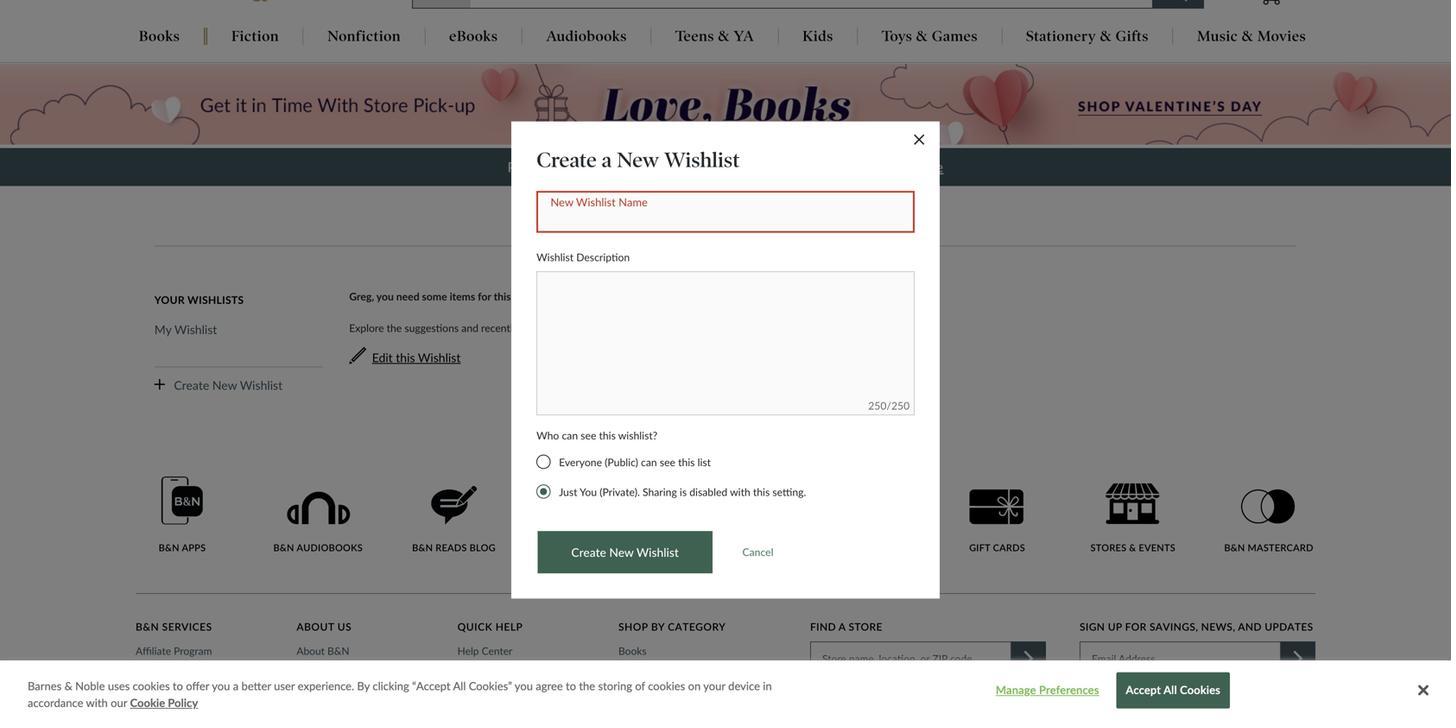 Task type: describe. For each thing, give the bounding box(es) containing it.
books link
[[619, 645, 652, 659]]

& up privacy
[[1139, 700, 1146, 713]]

& for noble
[[64, 679, 72, 693]]

this left wishlist?
[[599, 429, 616, 442]]

0 horizontal spatial items
[[450, 290, 475, 303]]

reads
[[436, 542, 467, 554]]

sharing
[[643, 486, 677, 499]]

earn
[[748, 158, 777, 175]]

wishlist up wishlist. on the top of the page
[[537, 251, 574, 264]]

get
[[634, 158, 658, 175]]

create new wishlist
[[174, 378, 283, 393]]

services
[[162, 621, 212, 633]]

some
[[422, 290, 447, 303]]

premium members get 10% off and earn rewards find out more
[[508, 158, 944, 175]]

"accept
[[412, 679, 451, 693]]

(public)
[[605, 456, 638, 469]]

/
[[887, 400, 891, 412]]

membership
[[705, 542, 769, 554]]

suggestions
[[405, 322, 459, 334]]

about for about us
[[297, 621, 335, 633]]

or
[[615, 322, 624, 334]]

can inside the 'submit your email address to receive barnes & noble offers & updates. you can view barnes & noble's privacy policy'
[[1209, 700, 1225, 713]]

audiobooks button
[[522, 27, 651, 47]]

off
[[694, 158, 716, 175]]

wishlists
[[702, 225, 813, 259]]

& right 'receive'
[[1283, 685, 1290, 697]]

everyone (public) can see this list
[[559, 456, 711, 469]]

with inside option group
[[730, 486, 750, 499]]

list
[[698, 456, 711, 469]]

stores & events
[[1091, 542, 1176, 554]]

barnes & noble uses cookies to offer you a better user experience. by clicking "accept all cookies" you agree to the storing of cookies on your device in accordance with our
[[28, 679, 772, 710]]

a for find
[[839, 621, 846, 633]]

on
[[688, 679, 701, 693]]

more
[[909, 158, 944, 175]]

b&n down us
[[327, 645, 349, 658]]

characters remaining out of element
[[887, 400, 891, 412]]

members
[[569, 158, 630, 175]]

0 vertical spatial help
[[496, 621, 523, 633]]

b&n for b&n audiobooks
[[273, 542, 294, 554]]

music
[[1197, 27, 1238, 45]]

games
[[932, 27, 978, 45]]

fiction for fiction button
[[231, 27, 279, 45]]

love, books. get it in time with store pick up. shop valentines day image
[[0, 64, 1451, 145]]

up
[[1108, 621, 1122, 633]]

noble's
[[1080, 716, 1113, 720]]

store
[[849, 621, 883, 633]]

submit
[[1080, 685, 1112, 697]]

apps
[[182, 542, 206, 554]]

stationery
[[1026, 27, 1096, 45]]

and for sign
[[1238, 621, 1262, 633]]

your wishlists
[[154, 294, 244, 306]]

b&n right "at"
[[346, 671, 368, 684]]

news,
[[1201, 621, 1236, 633]]

audiobooks
[[546, 27, 627, 45]]

find a store
[[810, 621, 883, 633]]

search
[[627, 322, 657, 334]]

disabled
[[690, 486, 728, 499]]

b&n for b&n services
[[136, 621, 159, 633]]

b&n mastercard link
[[1222, 490, 1316, 554]]

toys & games button
[[858, 27, 1002, 47]]

1 horizontal spatial find
[[847, 158, 876, 175]]

create for create new wishlist
[[174, 378, 209, 393]]

books button
[[115, 27, 204, 47]]

& for ya
[[718, 27, 730, 45]]

experience.
[[298, 679, 354, 693]]

updates
[[1265, 621, 1314, 633]]

plus image
[[154, 379, 174, 390]]

all inside barnes & noble uses cookies to offer you a better user experience. by clicking "accept all cookies" you agree to the storing of cookies on your device in accordance with our
[[453, 679, 466, 693]]

& right view on the right bottom
[[1285, 700, 1293, 713]]

1 vertical spatial find
[[810, 621, 836, 633]]

device
[[728, 679, 760, 693]]

none submit inside the create a new wishlist 'dialog'
[[538, 532, 713, 574]]

0 vertical spatial see
[[581, 429, 596, 442]]

you inside option group
[[580, 486, 597, 499]]

who
[[537, 429, 559, 442]]

need
[[396, 290, 419, 303]]

greg,
[[349, 290, 374, 303]]

2 horizontal spatial for
[[1125, 621, 1147, 633]]

1 250 from the left
[[868, 400, 887, 412]]

0 horizontal spatial help
[[458, 645, 479, 658]]

0 vertical spatial for
[[478, 290, 491, 303]]

books for books button
[[139, 27, 180, 45]]

the inside barnes & noble uses cookies to offer you a better user experience. by clicking "accept all cookies" you agree to the storing of cookies on your device in accordance with our
[[579, 679, 595, 693]]

privacy alert dialog
[[0, 661, 1451, 720]]

your
[[638, 225, 695, 259]]

b&n membership
[[682, 542, 769, 554]]

updates.
[[1149, 700, 1187, 713]]

my wishlist link
[[154, 322, 302, 337]]

2 250 from the left
[[891, 400, 910, 412]]

2 horizontal spatial you
[[515, 679, 533, 693]]

your wishlists main content
[[0, 63, 1451, 720]]

& for events
[[1129, 542, 1136, 554]]

careers at b&n link
[[297, 671, 373, 685]]

help center
[[458, 645, 513, 658]]

1 cookies from the left
[[133, 679, 170, 693]]

stationery & gifts
[[1026, 27, 1149, 45]]

& for movies
[[1242, 27, 1254, 45]]

blog
[[470, 542, 496, 554]]

logo image
[[143, 0, 358, 6]]

wishlist down suggestions
[[418, 350, 461, 365]]

cookie policy link
[[130, 695, 198, 712]]

add.
[[806, 322, 826, 334]]

and for premium
[[720, 158, 744, 175]]

of
[[635, 679, 645, 693]]

edit
[[372, 350, 393, 365]]

description
[[576, 251, 630, 264]]

careers
[[297, 671, 331, 684]]

accept all cookies
[[1126, 683, 1221, 697]]

receive
[[1214, 685, 1246, 697]]

who can see this wishlist?
[[537, 429, 658, 442]]

b&n reads blog link
[[407, 486, 501, 554]]

0 horizontal spatial you
[[212, 679, 230, 693]]

you inside main content
[[376, 290, 394, 303]]

barnes up view on the right bottom
[[1249, 685, 1280, 697]]

sign
[[1080, 621, 1105, 633]]

teens & ya button
[[651, 27, 778, 47]]

ebooks
[[449, 27, 498, 45]]

to left offer
[[173, 679, 183, 693]]

music & movies
[[1197, 27, 1306, 45]]

safety
[[486, 671, 515, 684]]

noble inside the 'submit your email address to receive barnes & noble offers & updates. you can view barnes & noble's privacy policy'
[[1080, 700, 1107, 713]]

sign up for savings, news, and updates
[[1080, 621, 1314, 633]]



Task type: locate. For each thing, give the bounding box(es) containing it.
option group
[[537, 455, 915, 501]]

0 horizontal spatial create
[[174, 378, 209, 393]]

b&n membership link
[[679, 490, 772, 554]]

a left store
[[839, 621, 846, 633]]

for up recently
[[478, 290, 491, 303]]

1 vertical spatial see
[[660, 456, 676, 469]]

barnes inside barnes & noble uses cookies to offer you a better user experience. by clicking "accept all cookies" you agree to the storing of cookies on your device in accordance with our
[[28, 679, 62, 693]]

0 horizontal spatial a
[[233, 679, 239, 693]]

books inside your wishlists main content
[[619, 645, 647, 658]]

you down the cookies on the right bottom of the page
[[1190, 700, 1207, 713]]

0 vertical spatial with
[[730, 486, 750, 499]]

music & movies button
[[1173, 27, 1330, 47]]

new
[[726, 322, 746, 334]]

& left author
[[180, 671, 188, 684]]

0 vertical spatial new
[[617, 148, 659, 173]]

0 horizontal spatial books
[[139, 27, 180, 45]]

offers
[[1110, 700, 1136, 713]]

1 about from the top
[[297, 621, 335, 633]]

fiction button
[[207, 27, 303, 47]]

create inside 'dialog'
[[537, 148, 597, 173]]

2 cookies from the left
[[648, 679, 685, 693]]

0 vertical spatial create
[[537, 148, 597, 173]]

the
[[387, 322, 402, 334], [579, 679, 595, 693]]

0 vertical spatial policy
[[168, 696, 198, 710]]

0 horizontal spatial for
[[478, 290, 491, 303]]

1 vertical spatial the
[[579, 679, 595, 693]]

noble inside barnes & noble uses cookies to offer you a better user experience. by clicking "accept all cookies" you agree to the storing of cookies on your device in accordance with our
[[75, 679, 105, 693]]

this right edit
[[396, 350, 415, 365]]

fiction inside button
[[231, 27, 279, 45]]

about for about b&n
[[297, 645, 325, 658]]

to
[[794, 322, 804, 334], [173, 679, 183, 693], [566, 679, 576, 693], [1201, 685, 1211, 697]]

0 vertical spatial books
[[139, 27, 180, 45]]

2 vertical spatial and
[[1238, 621, 1262, 633]]

option group inside the create a new wishlist 'dialog'
[[537, 455, 915, 501]]

accept all cookies button
[[1116, 673, 1230, 709]]

b&n for b&n membership
[[682, 542, 703, 554]]

1 vertical spatial about
[[297, 645, 325, 658]]

and right off
[[720, 158, 744, 175]]

recently
[[481, 322, 518, 334]]

in
[[763, 679, 772, 693]]

2 horizontal spatial a
[[839, 621, 846, 633]]

0 horizontal spatial all
[[453, 679, 466, 693]]

accordance
[[28, 696, 83, 710]]

barnes up accordance
[[28, 679, 62, 693]]

audiobooks
[[297, 542, 363, 554]]

b&n for b&n podcast
[[555, 542, 576, 554]]

cookies up cookie in the left bottom of the page
[[133, 679, 170, 693]]

policy inside the privacy alert dialog
[[168, 696, 198, 710]]

1 vertical spatial books
[[619, 645, 647, 658]]

you
[[376, 290, 394, 303], [212, 679, 230, 693], [515, 679, 533, 693]]

& left gifts
[[1100, 27, 1112, 45]]

this
[[494, 290, 511, 303], [396, 350, 415, 365], [599, 429, 616, 442], [678, 456, 695, 469], [753, 486, 770, 499]]

1 horizontal spatial you
[[376, 290, 394, 303]]

2 vertical spatial a
[[233, 679, 239, 693]]

you right offer
[[212, 679, 230, 693]]

option group containing everyone (public) can see this list
[[537, 455, 915, 501]]

wishlist down your wishlists at the left of page
[[174, 322, 217, 337]]

publisher & author guidelines
[[136, 671, 222, 698]]

publisher
[[136, 671, 178, 684]]

all up updates.
[[1164, 683, 1177, 697]]

1 horizontal spatial 250
[[891, 400, 910, 412]]

a inside your wishlists main content
[[839, 621, 846, 633]]

cards
[[993, 542, 1025, 554]]

2 about from the top
[[297, 645, 325, 658]]

a inside the create a new wishlist 'dialog'
[[602, 148, 612, 173]]

2 horizontal spatial and
[[1238, 621, 1262, 633]]

offer
[[186, 679, 209, 693]]

0 horizontal spatial 250
[[868, 400, 887, 412]]

create
[[537, 148, 597, 173], [174, 378, 209, 393]]

help down quick
[[458, 645, 479, 658]]

1 horizontal spatial items
[[556, 322, 581, 334]]

items left below
[[556, 322, 581, 334]]

your up offers
[[1114, 685, 1134, 697]]

b&n for b&n mastercard
[[1224, 542, 1245, 554]]

1 horizontal spatial policy
[[1152, 716, 1178, 720]]

b&n for b&n reads blog
[[412, 542, 433, 554]]

none button inside the create a new wishlist 'dialog'
[[742, 547, 774, 558]]

submit your email address to receive barnes & noble offers & updates. you can view barnes & noble's privacy policy
[[1080, 685, 1293, 720]]

b&n left audiobooks
[[273, 542, 294, 554]]

just you (private). sharing is disabled with this setting.
[[559, 486, 806, 499]]

b&n
[[159, 542, 180, 554], [273, 542, 294, 554], [412, 542, 433, 554], [555, 542, 576, 554], [682, 542, 703, 554], [1224, 542, 1245, 554], [136, 621, 159, 633], [327, 645, 349, 658], [346, 671, 368, 684]]

manage
[[996, 683, 1036, 697]]

None button
[[742, 547, 774, 558]]

nonfiction
[[327, 27, 401, 45]]

affiliate program link
[[136, 645, 217, 659]]

0 horizontal spatial new
[[212, 378, 237, 393]]

you right just
[[580, 486, 597, 499]]

b&n left podcast
[[555, 542, 576, 554]]

0 vertical spatial find
[[847, 158, 876, 175]]

0 horizontal spatial the
[[387, 322, 402, 334]]

b&n apps link
[[136, 476, 229, 554]]

you left need
[[376, 290, 394, 303]]

my
[[154, 322, 171, 337]]

items
[[450, 290, 475, 303], [556, 322, 581, 334]]

can down 'receive'
[[1209, 700, 1225, 713]]

noble
[[75, 679, 105, 693], [1080, 700, 1107, 713]]

create inside your wishlists main content
[[174, 378, 209, 393]]

and left recently
[[462, 322, 479, 334]]

can right who
[[562, 429, 578, 442]]

noble left uses on the left bottom
[[75, 679, 105, 693]]

wishlist?
[[618, 429, 658, 442]]

0 horizontal spatial find
[[810, 621, 836, 633]]

0 horizontal spatial see
[[581, 429, 596, 442]]

0 vertical spatial noble
[[75, 679, 105, 693]]

your inside barnes & noble uses cookies to offer you a better user experience. by clicking "accept all cookies" you agree to the storing of cookies on your device in accordance with our
[[703, 679, 726, 693]]

1 horizontal spatial books
[[619, 645, 647, 658]]

us
[[338, 621, 352, 633]]

at
[[334, 671, 343, 684]]

new inside 'dialog'
[[617, 148, 659, 173]]

about up "about b&n"
[[297, 621, 335, 633]]

1 horizontal spatial see
[[660, 456, 676, 469]]

the left storing
[[579, 679, 595, 693]]

1 horizontal spatial create
[[537, 148, 597, 173]]

help center link
[[458, 645, 518, 659]]

b&n podcast
[[555, 542, 624, 554]]

with left our
[[86, 696, 108, 710]]

1 horizontal spatial your
[[1114, 685, 1134, 697]]

edit this wishlist link
[[372, 350, 461, 365]]

fiction inside your wishlists main content
[[619, 671, 650, 684]]

1 vertical spatial create
[[174, 378, 209, 393]]

1 vertical spatial policy
[[1152, 716, 1178, 720]]

0 horizontal spatial and
[[462, 322, 479, 334]]

1 horizontal spatial you
[[1190, 700, 1207, 713]]

and right news,
[[1238, 621, 1262, 633]]

policy inside the 'submit your email address to receive barnes & noble offers & updates. you can view barnes & noble's privacy policy'
[[1152, 716, 1178, 720]]

& for author
[[180, 671, 188, 684]]

0 horizontal spatial noble
[[75, 679, 105, 693]]

1 vertical spatial noble
[[1080, 700, 1107, 713]]

0 vertical spatial the
[[387, 322, 402, 334]]

center
[[482, 645, 513, 658]]

your inside the 'submit your email address to receive barnes & noble offers & updates. you can view barnes & noble's privacy policy'
[[1114, 685, 1134, 697]]

b&n left the reads
[[412, 542, 433, 554]]

0 horizontal spatial can
[[562, 429, 578, 442]]

& for gifts
[[1100, 27, 1112, 45]]

1 horizontal spatial the
[[579, 679, 595, 693]]

0 vertical spatial can
[[562, 429, 578, 442]]

like
[[776, 322, 791, 334]]

& right "music"
[[1242, 27, 1254, 45]]

see
[[581, 429, 596, 442], [660, 456, 676, 469]]

1 vertical spatial items
[[556, 322, 581, 334]]

your wishlists
[[638, 225, 813, 259]]

find left out
[[847, 158, 876, 175]]

see up 'everyone'
[[581, 429, 596, 442]]

to right the "agree"
[[566, 679, 576, 693]]

0 horizontal spatial your
[[703, 679, 726, 693]]

2 horizontal spatial can
[[1209, 700, 1225, 713]]

noble up noble's
[[1080, 700, 1107, 713]]

a inside barnes & noble uses cookies to offer you a better user experience. by clicking "accept all cookies" you agree to the storing of cookies on your device in accordance with our
[[233, 679, 239, 693]]

1 horizontal spatial noble
[[1080, 700, 1107, 713]]

viewed
[[521, 322, 554, 334]]

1 vertical spatial new
[[212, 378, 237, 393]]

this left 'list'
[[678, 456, 695, 469]]

pencil image
[[349, 347, 366, 365]]

1 vertical spatial and
[[462, 322, 479, 334]]

gifts
[[1116, 27, 1149, 45]]

cookie
[[130, 696, 165, 710]]

new inside your wishlists main content
[[212, 378, 237, 393]]

2 vertical spatial for
[[1125, 621, 1147, 633]]

a left better
[[233, 679, 239, 693]]

policy down offer
[[168, 696, 198, 710]]

1 horizontal spatial fiction
[[619, 671, 650, 684]]

books inside button
[[139, 27, 180, 45]]

1 horizontal spatial cookies
[[648, 679, 685, 693]]

1 vertical spatial can
[[641, 456, 657, 469]]

cookies right of
[[648, 679, 685, 693]]

1 horizontal spatial all
[[1164, 683, 1177, 697]]

stationery & gifts button
[[1002, 27, 1173, 47]]

b&n for b&n apps
[[159, 542, 180, 554]]

new left 10%
[[617, 148, 659, 173]]

all
[[453, 679, 466, 693], [1164, 683, 1177, 697]]

can inside option group
[[641, 456, 657, 469]]

ebooks button
[[425, 27, 522, 47]]

your
[[154, 294, 185, 306]]

about b&n
[[297, 645, 349, 658]]

see up sharing at the left of page
[[660, 456, 676, 469]]

0 vertical spatial and
[[720, 158, 744, 175]]

by
[[357, 679, 370, 693]]

1 vertical spatial fiction
[[619, 671, 650, 684]]

explore the suggestions and recently viewed items below or search for something new you'd like to add.
[[349, 322, 826, 334]]

1 vertical spatial with
[[86, 696, 108, 710]]

quick
[[458, 621, 493, 633]]

mastercard
[[1248, 542, 1314, 554]]

your
[[703, 679, 726, 693], [1114, 685, 1134, 697]]

2 vertical spatial can
[[1209, 700, 1225, 713]]

& right the toys
[[916, 27, 928, 45]]

the inside your wishlists main content
[[387, 322, 402, 334]]

just
[[559, 486, 577, 499]]

cookies"
[[469, 679, 512, 693]]

wishlist down my wishlist link
[[240, 378, 283, 393]]

1 horizontal spatial help
[[496, 621, 523, 633]]

teens
[[675, 27, 714, 45]]

0 vertical spatial fiction
[[231, 27, 279, 45]]

b&n apps
[[159, 542, 206, 554]]

barnes
[[28, 679, 62, 693], [1249, 685, 1280, 697], [1251, 700, 1283, 713]]

fiction down books link
[[619, 671, 650, 684]]

this left setting.
[[753, 486, 770, 499]]

address
[[1164, 685, 1199, 697]]

1 horizontal spatial can
[[641, 456, 657, 469]]

new
[[617, 148, 659, 173], [212, 378, 237, 393]]

for right "up"
[[1125, 621, 1147, 633]]

manage preferences
[[996, 683, 1099, 697]]

0 vertical spatial items
[[450, 290, 475, 303]]

to left 'receive'
[[1201, 685, 1211, 697]]

wishlists
[[187, 294, 244, 306]]

all right "accept at the bottom left of page
[[453, 679, 466, 693]]

& right stores
[[1129, 542, 1136, 554]]

all inside button
[[1164, 683, 1177, 697]]

1 vertical spatial help
[[458, 645, 479, 658]]

1 horizontal spatial for
[[659, 322, 673, 334]]

policy down updates.
[[1152, 716, 1178, 720]]

250
[[868, 400, 887, 412], [891, 400, 910, 412]]

careers at b&n
[[297, 671, 368, 684]]

new down my wishlist link
[[212, 378, 237, 393]]

fiction down logo
[[231, 27, 279, 45]]

& left ya
[[718, 27, 730, 45]]

None field
[[470, 0, 1153, 9]]

the right the explore
[[387, 322, 402, 334]]

affiliate
[[136, 645, 171, 658]]

stores & events link
[[1087, 483, 1180, 554]]

you left the "agree"
[[515, 679, 533, 693]]

Wishlist Description text field
[[537, 271, 915, 416]]

0 vertical spatial a
[[602, 148, 612, 173]]

wishlist right the get
[[664, 148, 740, 173]]

1 horizontal spatial new
[[617, 148, 659, 173]]

see inside option group
[[660, 456, 676, 469]]

a for create
[[602, 148, 612, 173]]

& inside publisher & author guidelines
[[180, 671, 188, 684]]

better
[[241, 679, 271, 693]]

uses
[[108, 679, 130, 693]]

b&n up "affiliate"
[[136, 621, 159, 633]]

you inside the 'submit your email address to receive barnes & noble offers & updates. you can view barnes & noble's privacy policy'
[[1190, 700, 1207, 713]]

0 vertical spatial about
[[297, 621, 335, 633]]

about inside about b&n link
[[297, 645, 325, 658]]

items right some
[[450, 290, 475, 303]]

books for books link
[[619, 645, 647, 658]]

1 vertical spatial for
[[659, 322, 673, 334]]

for right search
[[659, 322, 673, 334]]

covid
[[458, 671, 484, 684]]

1 vertical spatial you
[[1190, 700, 1207, 713]]

with right disabled
[[730, 486, 750, 499]]

create down the my wishlist
[[174, 378, 209, 393]]

1 horizontal spatial with
[[730, 486, 750, 499]]

b&n left "membership"
[[682, 542, 703, 554]]

b&n left mastercard
[[1224, 542, 1245, 554]]

& for games
[[916, 27, 928, 45]]

new-wishlist-name text field
[[537, 191, 915, 233]]

None submit
[[538, 532, 713, 574]]

cookies
[[133, 679, 170, 693], [648, 679, 685, 693]]

your right on
[[703, 679, 726, 693]]

0 horizontal spatial cookies
[[133, 679, 170, 693]]

shop by category
[[619, 621, 726, 633]]

view
[[1228, 700, 1249, 713]]

fiction link
[[619, 671, 655, 685]]

& up accordance
[[64, 679, 72, 693]]

this left wishlist. on the top of the page
[[494, 290, 511, 303]]

barnes right view on the right bottom
[[1251, 700, 1283, 713]]

0 horizontal spatial with
[[86, 696, 108, 710]]

b&n inside "link"
[[159, 542, 180, 554]]

1 vertical spatial a
[[839, 621, 846, 633]]

find left store
[[810, 621, 836, 633]]

create a new wishlist dialog
[[511, 121, 940, 599]]

help up center
[[496, 621, 523, 633]]

a left the get
[[602, 148, 612, 173]]

privacy
[[1116, 716, 1149, 720]]

0 vertical spatial you
[[580, 486, 597, 499]]

create left the get
[[537, 148, 597, 173]]

b&n services
[[136, 621, 212, 633]]

0 horizontal spatial you
[[580, 486, 597, 499]]

fiction for fiction link
[[619, 671, 650, 684]]

b&n left apps
[[159, 542, 180, 554]]

quick help
[[458, 621, 523, 633]]

1 horizontal spatial and
[[720, 158, 744, 175]]

0 horizontal spatial policy
[[168, 696, 198, 710]]

1 horizontal spatial a
[[602, 148, 612, 173]]

about up "careers"
[[297, 645, 325, 658]]

below
[[584, 322, 612, 334]]

covid safety
[[458, 671, 515, 684]]

edit this wishlist
[[372, 350, 461, 365]]

create for create a new wishlist
[[537, 148, 597, 173]]

b&n podcast link
[[543, 492, 636, 554]]

to right like
[[794, 322, 804, 334]]

0 horizontal spatial fiction
[[231, 27, 279, 45]]

policy
[[168, 696, 198, 710], [1152, 716, 1178, 720]]

to inside the 'submit your email address to receive barnes & noble offers & updates. you can view barnes & noble's privacy policy'
[[1201, 685, 1211, 697]]

with inside barnes & noble uses cookies to offer you a better user experience. by clicking "accept all cookies" you agree to the storing of cookies on your device in accordance with our
[[86, 696, 108, 710]]

email
[[1137, 685, 1161, 697]]

& inside barnes & noble uses cookies to offer you a better user experience. by clicking "accept all cookies" you agree to the storing of cookies on your device in accordance with our
[[64, 679, 72, 693]]

can right "(public)"
[[641, 456, 657, 469]]



Task type: vqa. For each thing, say whether or not it's contained in the screenshot.


